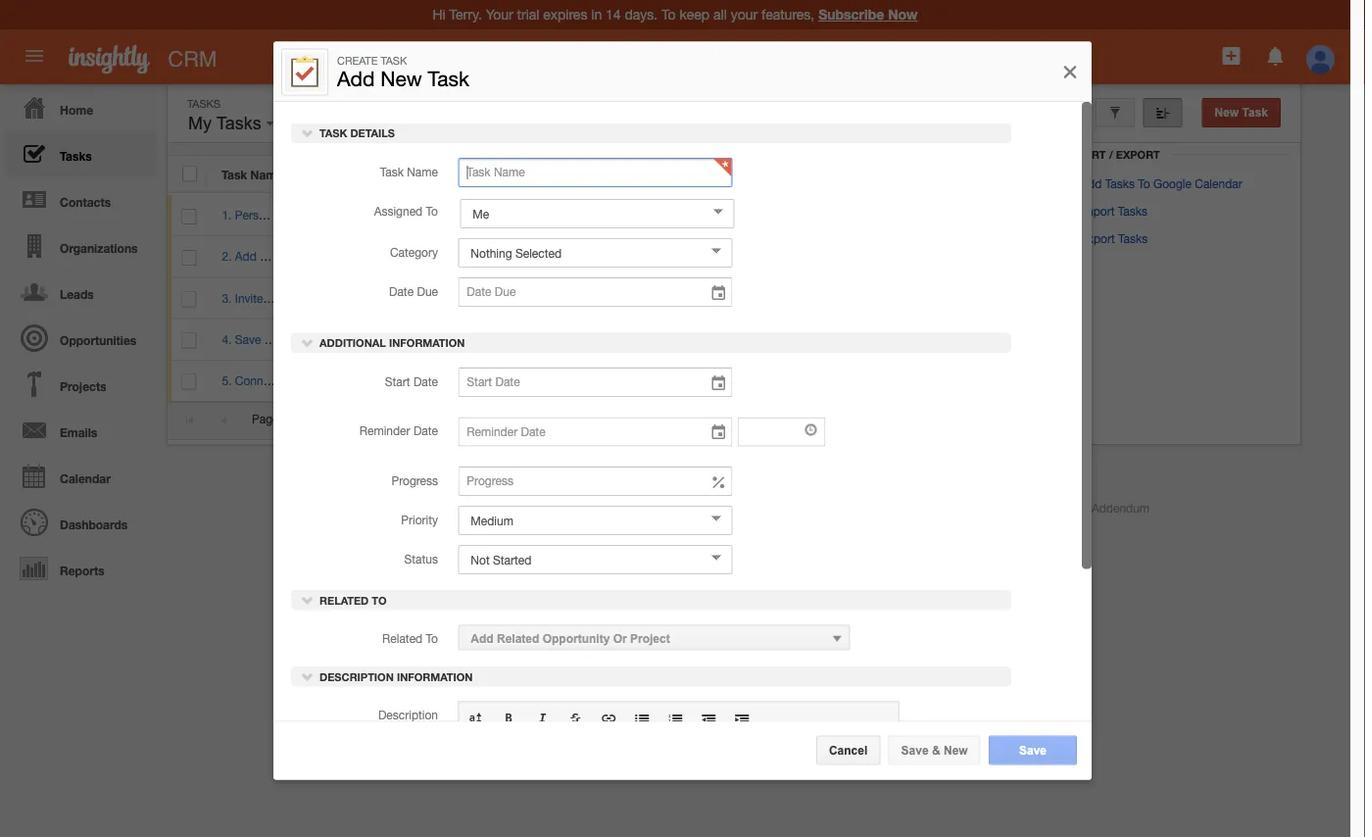 Task type: locate. For each thing, give the bounding box(es) containing it.
save right 4.
[[235, 332, 261, 346]]

task name up personalize
[[222, 168, 283, 181]]

tasks up my
[[187, 97, 221, 110]]

import
[[1064, 148, 1106, 161], [1081, 204, 1115, 218]]

organizations
[[60, 241, 138, 255]]

0% complete image up additional
[[307, 296, 424, 300]]

1 vertical spatial due
[[417, 284, 438, 298]]

turtle
[[483, 208, 511, 222], [700, 208, 729, 222], [483, 250, 511, 263], [700, 250, 729, 263], [483, 291, 511, 305], [700, 291, 729, 305], [483, 332, 511, 346], [700, 332, 729, 346], [483, 374, 511, 388], [700, 374, 729, 388]]

save right &
[[1020, 744, 1047, 757]]

0 vertical spatial related to
[[317, 594, 387, 607]]

3 row from the top
[[168, 236, 1051, 278]]

your left account
[[299, 208, 322, 222]]

chevron down image for additional information
[[301, 336, 315, 350]]

new right show sidebar icon
[[1215, 106, 1239, 119]]

your
[[299, 208, 322, 222], [260, 250, 283, 263], [266, 291, 290, 305], [264, 332, 288, 346], [297, 374, 320, 388]]

due
[[567, 168, 590, 181], [417, 284, 438, 298]]

1 horizontal spatial name
[[407, 165, 438, 178]]

dashboards
[[60, 518, 128, 531]]

user
[[526, 168, 552, 181]]

to
[[283, 374, 293, 388]]

add inside create task add new task
[[337, 66, 375, 90]]

1 horizontal spatial related
[[382, 632, 423, 646]]

date due right responsible
[[538, 168, 590, 181]]

1 horizontal spatial export
[[1116, 148, 1160, 161]]

due inside "add new task" dialog
[[417, 284, 438, 298]]

3 chevron down image from the top
[[301, 593, 315, 607]]

not started
[[756, 332, 817, 346]]

recycle
[[1083, 125, 1135, 138]]

Search all data.... text field
[[512, 41, 898, 76]]

0% complete image for 1. personalize your account
[[307, 213, 424, 217]]

chevron down image for description information
[[301, 669, 315, 683]]

calendar up dashboards link
[[60, 472, 111, 485]]

team
[[293, 291, 319, 305]]

0% complete image for 4. save your emails
[[307, 337, 424, 341]]

press ctrl + space to group column header
[[893, 156, 952, 193], [952, 156, 1001, 193], [1001, 156, 1050, 193]]

your for add
[[260, 250, 283, 263]]

date field image down terry turtle cell
[[710, 374, 728, 393]]

subscribe now link
[[819, 6, 918, 23]]

save for save & new
[[902, 744, 929, 757]]

0 vertical spatial description
[[320, 670, 394, 683]]

your left team
[[266, 291, 290, 305]]

import for import / export
[[1064, 148, 1106, 161]]

0 horizontal spatial calendar
[[60, 472, 111, 485]]

1 horizontal spatial calendar
[[1195, 176, 1243, 190]]

owner
[[699, 168, 736, 181]]

4.
[[222, 332, 232, 346]]

terry inside cell
[[671, 332, 697, 346]]

new inside button
[[944, 744, 968, 757]]

6 row from the top
[[168, 361, 1051, 402]]

save left &
[[902, 744, 929, 757]]

row containing 2. add your customers
[[168, 236, 1051, 278]]

row containing 4. save your emails
[[168, 319, 1051, 361]]

add tasks to google calendar
[[1077, 176, 1243, 190]]

2 press ctrl + space to group column header from the left
[[952, 156, 1001, 193]]

1 vertical spatial calendar
[[60, 472, 111, 485]]

row containing task name
[[168, 156, 1050, 193]]

4. save your emails link
[[222, 332, 334, 346]]

save inside "button"
[[1020, 744, 1047, 757]]

calendar link
[[5, 453, 157, 499]]

navigation containing home
[[0, 84, 157, 591]]

assigned
[[374, 204, 423, 217]]

1 horizontal spatial new
[[944, 744, 968, 757]]

1 vertical spatial description
[[378, 708, 438, 722]]

toolbar
[[459, 702, 898, 735]]

date field image for reminder date text field
[[710, 423, 728, 443]]

task name
[[380, 165, 438, 178], [222, 168, 283, 181]]

projects link
[[5, 361, 157, 407]]

project
[[630, 632, 670, 645]]

terry turtle cell
[[656, 319, 741, 361]]

0% complete image down complete
[[307, 213, 424, 217]]

row group
[[168, 195, 1051, 402]]

import up export tasks link
[[1081, 204, 1115, 218]]

0 vertical spatial calendar
[[1195, 176, 1243, 190]]

5 row from the top
[[168, 319, 1051, 361]]

4 row from the top
[[168, 278, 1051, 319]]

task name up assigned to
[[380, 165, 438, 178]]

information for description information
[[397, 670, 473, 683]]

import tasks link
[[1064, 204, 1148, 218]]

date
[[538, 168, 564, 181], [389, 284, 414, 298], [414, 375, 438, 388], [414, 424, 438, 438]]

customer support
[[319, 501, 416, 515]]

start
[[385, 375, 410, 388]]

0 vertical spatial due
[[567, 168, 590, 181]]

date right reminder
[[414, 424, 438, 438]]

personalize
[[235, 208, 296, 222]]

2 horizontal spatial save
[[1020, 744, 1047, 757]]

new right &
[[944, 744, 968, 757]]

0 horizontal spatial due
[[417, 284, 438, 298]]

add up the task details
[[337, 66, 375, 90]]

1 row from the top
[[168, 156, 1050, 193]]

date field image
[[710, 374, 728, 393], [710, 423, 728, 443]]

2 chevron down image from the top
[[301, 336, 315, 350]]

0 vertical spatial export
[[1116, 148, 1160, 161]]

save inside button
[[902, 744, 929, 757]]

description
[[320, 670, 394, 683], [378, 708, 438, 722]]

task owner
[[670, 168, 736, 181]]

export
[[1116, 148, 1160, 161], [1081, 231, 1115, 245]]

name up personalize
[[251, 168, 283, 181]]

0 vertical spatial import
[[1064, 148, 1106, 161]]

chevron down image
[[301, 126, 315, 140], [301, 336, 315, 350], [301, 593, 315, 607], [301, 669, 315, 683]]

date field image up percent field icon
[[710, 423, 728, 443]]

0 vertical spatial information
[[389, 337, 465, 350]]

emails link
[[5, 407, 157, 453]]

home link
[[5, 84, 157, 130]]

date down 'category'
[[389, 284, 414, 298]]

following image for 4. save your emails
[[968, 331, 987, 350]]

app for android app
[[578, 501, 600, 515]]

calendar right google at right
[[1195, 176, 1243, 190]]

0 horizontal spatial date due
[[389, 284, 438, 298]]

2 following image from the top
[[968, 248, 987, 267]]

0 vertical spatial date field image
[[710, 374, 728, 393]]

task
[[381, 55, 407, 67], [428, 66, 470, 90], [1243, 106, 1269, 119], [320, 127, 347, 140], [380, 165, 404, 178], [222, 168, 247, 181], [670, 168, 696, 181]]

2 horizontal spatial related
[[497, 632, 540, 645]]

4 following image from the top
[[968, 372, 987, 391]]

add tasks to google calendar link
[[1064, 176, 1243, 190]]

following image
[[968, 207, 987, 226], [968, 248, 987, 267], [968, 331, 987, 350], [968, 372, 987, 391]]

column header
[[825, 156, 859, 193], [859, 156, 893, 193]]

row
[[168, 156, 1050, 193], [168, 195, 1051, 236], [168, 236, 1051, 278], [168, 278, 1051, 319], [168, 319, 1051, 361], [168, 361, 1051, 402]]

1 0% complete image from the top
[[307, 213, 424, 217]]

0 vertical spatial new
[[381, 66, 422, 90]]

app for iphone app
[[761, 501, 783, 515]]

date due inside "add new task" dialog
[[389, 284, 438, 298]]

0 horizontal spatial new
[[381, 66, 422, 90]]

tasks up contacts link
[[60, 149, 92, 163]]

app right iphone
[[761, 501, 783, 515]]

Date Due text field
[[458, 277, 733, 307]]

navigation
[[0, 84, 157, 591]]

0 horizontal spatial name
[[251, 168, 283, 181]]

your for invite
[[266, 291, 290, 305]]

2 row from the top
[[168, 195, 1051, 236]]

1 following image from the top
[[968, 207, 987, 226]]

chevron down image for task details
[[301, 126, 315, 140]]

due down 'category'
[[417, 284, 438, 298]]

import for import tasks
[[1081, 204, 1115, 218]]

None text field
[[738, 417, 826, 447]]

1 vertical spatial export
[[1081, 231, 1115, 245]]

0% complete image for 2. add your customers
[[307, 255, 424, 259]]

close image
[[1061, 60, 1080, 84]]

Reminder Date text field
[[458, 417, 733, 447]]

2 0% complete image from the top
[[307, 255, 424, 259]]

0 horizontal spatial export
[[1081, 231, 1115, 245]]

additional
[[320, 337, 386, 350]]

0% complete image
[[307, 213, 424, 217], [307, 255, 424, 259], [307, 296, 424, 300], [307, 337, 424, 341]]

1 app from the left
[[578, 501, 600, 515]]

1 horizontal spatial app
[[761, 501, 783, 515]]

tasks up "import tasks" on the right top of the page
[[1106, 176, 1135, 190]]

responsible
[[453, 168, 522, 181]]

0 vertical spatial date due
[[538, 168, 590, 181]]

1 vertical spatial date due
[[389, 284, 438, 298]]

1 chevron down image from the top
[[301, 126, 315, 140]]

4 0% complete image from the top
[[307, 337, 424, 341]]

information for additional information
[[389, 337, 465, 350]]

api
[[479, 501, 498, 515]]

reports link
[[5, 545, 157, 591]]

cell
[[524, 195, 656, 236], [741, 195, 826, 236], [826, 195, 860, 236], [860, 195, 894, 236], [894, 195, 953, 236], [1002, 195, 1051, 236], [524, 236, 656, 278], [741, 236, 826, 278], [826, 236, 860, 278], [860, 236, 894, 278], [894, 236, 953, 278], [1002, 236, 1051, 278], [524, 278, 656, 319], [741, 278, 826, 319], [826, 278, 860, 319], [860, 278, 894, 319], [894, 278, 953, 319], [1002, 278, 1051, 319], [524, 319, 656, 361], [826, 319, 860, 361], [860, 319, 894, 361], [894, 319, 953, 361], [1002, 319, 1051, 361], [292, 361, 439, 402], [524, 361, 656, 402], [741, 361, 826, 402], [826, 361, 860, 402], [860, 361, 894, 402], [894, 361, 953, 402], [1002, 361, 1051, 402]]

or
[[613, 632, 627, 645]]

terry turtle inside terry turtle cell
[[671, 332, 729, 346]]

0 horizontal spatial task name
[[222, 168, 283, 181]]

chevron down image for related to
[[301, 593, 315, 607]]

1 vertical spatial information
[[397, 670, 473, 683]]

your up 3. invite your team
[[260, 250, 283, 263]]

terry turtle
[[454, 208, 511, 222], [671, 208, 729, 222], [454, 250, 511, 263], [671, 250, 729, 263], [454, 291, 511, 305], [671, 291, 729, 305], [454, 332, 511, 346], [671, 332, 729, 346], [454, 374, 511, 388], [671, 374, 729, 388]]

export down the import tasks link
[[1081, 231, 1115, 245]]

tasks my tasks
[[187, 97, 266, 133]]

name inside row
[[251, 168, 283, 181]]

data
[[1003, 501, 1027, 515]]

2 date field image from the top
[[710, 423, 728, 443]]

app down progress text field
[[578, 501, 600, 515]]

None checkbox
[[182, 250, 197, 266], [182, 291, 197, 307], [182, 333, 197, 349], [182, 374, 197, 390], [182, 250, 197, 266], [182, 291, 197, 307], [182, 333, 197, 349], [182, 374, 197, 390]]

new right create
[[381, 66, 422, 90]]

your right to
[[297, 374, 320, 388]]

1 date field image from the top
[[710, 374, 728, 393]]

tasks link
[[5, 130, 157, 176]]

1 vertical spatial import
[[1081, 204, 1115, 218]]

time field image
[[805, 423, 818, 437]]

task name inside "add new task" dialog
[[380, 165, 438, 178]]

addendum
[[1092, 501, 1150, 515]]

due right user
[[567, 168, 590, 181]]

None checkbox
[[182, 166, 197, 182], [182, 209, 197, 224], [182, 166, 197, 182], [182, 209, 197, 224]]

tasks down add tasks to google calendar link
[[1118, 204, 1148, 218]]

1 horizontal spatial date due
[[538, 168, 590, 181]]

2 horizontal spatial new
[[1215, 106, 1239, 119]]

row containing 1. personalize your account
[[168, 195, 1051, 236]]

create
[[337, 55, 378, 67]]

your for save
[[264, 332, 288, 346]]

5. connect to your files and apps link
[[222, 374, 406, 388]]

1 horizontal spatial task name
[[380, 165, 438, 178]]

following image for 2. add your customers
[[968, 248, 987, 267]]

name up assigned to
[[407, 165, 438, 178]]

files
[[323, 374, 344, 388]]

0 horizontal spatial save
[[235, 332, 261, 346]]

0 horizontal spatial app
[[578, 501, 600, 515]]

application inside "add new task" dialog
[[458, 701, 899, 784]]

recycle bin link
[[1064, 125, 1166, 138]]

tasks
[[187, 97, 221, 110], [216, 113, 261, 133], [60, 149, 92, 163], [1106, 176, 1135, 190], [1118, 204, 1148, 218], [1119, 231, 1148, 245]]

row group containing 1. personalize your account
[[168, 195, 1051, 402]]

add new task dialog
[[274, 42, 1092, 837]]

3 0% complete image from the top
[[307, 296, 424, 300]]

2 vertical spatial new
[[944, 744, 968, 757]]

export down 'bin'
[[1116, 148, 1160, 161]]

toolbar inside "add new task" dialog
[[459, 702, 898, 735]]

3 following image from the top
[[968, 331, 987, 350]]

date inside row
[[538, 168, 564, 181]]

date due down 'category'
[[389, 284, 438, 298]]

import left / at the right
[[1064, 148, 1106, 161]]

1 vertical spatial date field image
[[710, 423, 728, 443]]

connect
[[235, 374, 280, 388]]

1 horizontal spatial save
[[902, 744, 929, 757]]

1 vertical spatial new
[[1215, 106, 1239, 119]]

date right responsible
[[538, 168, 564, 181]]

emails
[[291, 332, 325, 346]]

your left the emails
[[264, 332, 288, 346]]

blog
[[436, 501, 460, 515]]

4 chevron down image from the top
[[301, 669, 315, 683]]

iphone app link
[[705, 501, 783, 515]]

application
[[458, 701, 899, 784]]

google
[[1154, 176, 1192, 190]]

add
[[337, 66, 375, 90], [1081, 176, 1102, 190], [235, 250, 257, 263], [471, 632, 494, 645]]

0% complete image down account
[[307, 255, 424, 259]]

0% complete image up and
[[307, 337, 424, 341]]

2 app from the left
[[761, 501, 783, 515]]



Task type: describe. For each thing, give the bounding box(es) containing it.
cancel
[[829, 744, 868, 757]]

tasks right my
[[216, 113, 261, 133]]

1 press ctrl + space to group column header from the left
[[893, 156, 952, 193]]

3 press ctrl + space to group column header from the left
[[1001, 156, 1050, 193]]

data processing addendum link
[[1003, 501, 1150, 515]]

name inside "add new task" dialog
[[407, 165, 438, 178]]

add left opportunity
[[471, 632, 494, 645]]

iphone app
[[722, 501, 783, 515]]

notifications image
[[1264, 44, 1288, 68]]

projects
[[60, 379, 107, 393]]

new task link
[[1203, 98, 1281, 127]]

tasks down "import tasks" on the right top of the page
[[1119, 231, 1148, 245]]

blog link
[[436, 501, 460, 515]]

&
[[932, 744, 941, 757]]

task details
[[317, 127, 395, 140]]

indicator
[[411, 168, 461, 181]]

percent field image
[[710, 473, 728, 492]]

status
[[404, 552, 438, 566]]

date field image
[[710, 283, 728, 303]]

subscribe now
[[819, 6, 918, 23]]

5. connect to your files and apps
[[222, 374, 397, 388]]

1. personalize your account link
[[222, 208, 378, 222]]

description for description
[[378, 708, 438, 722]]

Task Name text field
[[458, 158, 733, 187]]

additional information
[[317, 337, 465, 350]]

save for the save "button"
[[1020, 744, 1047, 757]]

not started cell
[[741, 319, 826, 361]]

3. invite your team link
[[222, 291, 329, 305]]

support
[[373, 501, 416, 515]]

contacts
[[60, 195, 111, 209]]

0% complete image for 3. invite your team
[[307, 296, 424, 300]]

data processing addendum
[[1003, 501, 1150, 515]]

percent complete indicator responsible user
[[306, 168, 552, 181]]

row containing 3. invite your team
[[168, 278, 1051, 319]]

date field image for the "start date" text field at the top of the page
[[710, 374, 728, 393]]

1 horizontal spatial due
[[567, 168, 590, 181]]

4. save your emails
[[222, 332, 325, 346]]

details
[[350, 127, 395, 140]]

1.
[[222, 208, 232, 222]]

date right start
[[414, 375, 438, 388]]

emails
[[60, 426, 97, 439]]

none text field inside "add new task" dialog
[[738, 417, 826, 447]]

2.
[[222, 250, 232, 263]]

reminder date
[[360, 424, 438, 438]]

opportunities link
[[5, 315, 157, 361]]

1 vertical spatial related to
[[382, 632, 438, 646]]

account
[[325, 208, 368, 222]]

opportunity
[[543, 632, 610, 645]]

leads link
[[5, 269, 157, 315]]

3.
[[222, 291, 232, 305]]

api link
[[479, 501, 498, 515]]

progress
[[392, 474, 438, 487]]

of 1
[[339, 413, 359, 426]]

assigned to
[[374, 204, 438, 217]]

2 column header from the left
[[859, 156, 893, 193]]

import / export
[[1064, 148, 1160, 161]]

calendar inside "link"
[[60, 472, 111, 485]]

cancel button
[[817, 736, 881, 765]]

leads
[[60, 287, 94, 301]]

android
[[534, 501, 575, 515]]

customers
[[286, 250, 342, 263]]

your for personalize
[[299, 208, 322, 222]]

customer
[[319, 501, 370, 515]]

not
[[756, 332, 775, 346]]

2. add your customers link
[[222, 250, 351, 263]]

3. invite your team
[[222, 291, 319, 305]]

apps
[[370, 374, 397, 388]]

page
[[252, 413, 279, 426]]

add right 2.
[[235, 250, 257, 263]]

save & new
[[902, 744, 968, 757]]

1. personalize your account
[[222, 208, 368, 222]]

now
[[888, 6, 918, 23]]

android app link
[[517, 501, 600, 515]]

5.
[[222, 374, 232, 388]]

reminder
[[360, 424, 410, 438]]

start date
[[385, 375, 438, 388]]

following image for 1. personalize your account
[[968, 207, 987, 226]]

turtle inside terry turtle cell
[[700, 332, 729, 346]]

started
[[778, 332, 817, 346]]

of
[[339, 413, 350, 426]]

date due inside row
[[538, 168, 590, 181]]

new task
[[1215, 106, 1269, 119]]

recycle bin
[[1083, 125, 1156, 138]]

iphone
[[722, 501, 758, 515]]

description for description information
[[320, 670, 394, 683]]

reports
[[60, 564, 105, 577]]

1 column header from the left
[[825, 156, 859, 193]]

/
[[1109, 148, 1113, 161]]

2. add your customers
[[222, 250, 342, 263]]

show sidebar image
[[1156, 106, 1170, 120]]

0 horizontal spatial related
[[320, 594, 369, 607]]

tasks inside "tasks" link
[[60, 149, 92, 163]]

Start Date text field
[[458, 368, 733, 397]]

organizations link
[[5, 223, 157, 269]]

following image for 5. connect to your files and apps
[[968, 372, 987, 391]]

bin
[[1138, 125, 1156, 138]]

row containing 5. connect to your files and apps
[[168, 361, 1051, 402]]

my tasks button
[[183, 109, 279, 138]]

following image
[[968, 290, 987, 308]]

import tasks
[[1077, 204, 1148, 218]]

save button
[[989, 736, 1077, 765]]

priority
[[401, 513, 438, 526]]

home
[[60, 103, 93, 117]]

status press ctrl + space to group column header
[[740, 156, 825, 193]]

Progress text field
[[458, 467, 733, 496]]

add related opportunity or project link
[[458, 625, 850, 651]]

customer support link
[[319, 501, 416, 515]]

add related opportunity or project
[[471, 632, 670, 645]]

Search this list... text field
[[695, 98, 916, 127]]

task inside new task link
[[1243, 106, 1269, 119]]

subscribe
[[819, 6, 885, 23]]

1
[[353, 413, 359, 426]]

complete
[[353, 168, 407, 181]]

add up the import tasks link
[[1081, 176, 1102, 190]]

new inside create task add new task
[[381, 66, 422, 90]]

processing
[[1030, 501, 1089, 515]]

my
[[188, 113, 212, 133]]

android app
[[534, 501, 600, 515]]

export tasks
[[1077, 231, 1148, 245]]

description information
[[317, 670, 473, 683]]



Task type: vqa. For each thing, say whether or not it's contained in the screenshot.
Clone to the right
no



